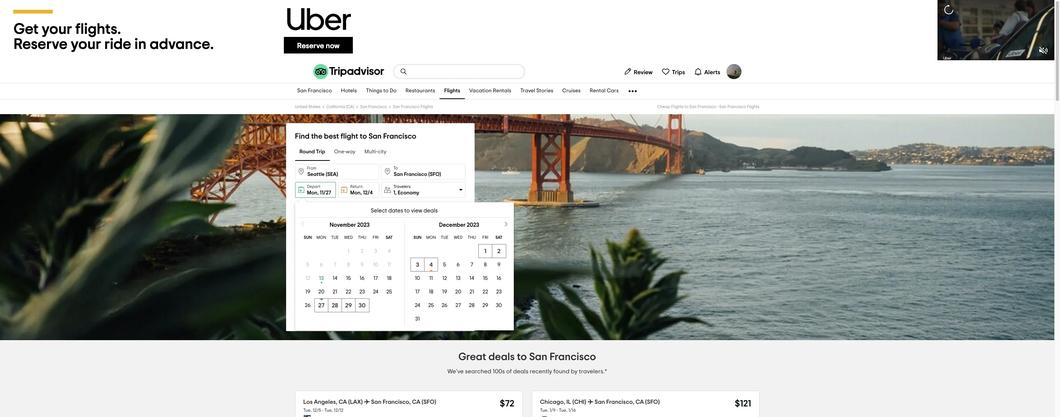 Task type: locate. For each thing, give the bounding box(es) containing it.
vacation
[[469, 88, 492, 94]]

restaurants
[[406, 88, 435, 94]]

row containing 3
[[411, 258, 506, 272]]

select
[[371, 208, 387, 214], [295, 294, 312, 300]]

27 for wed dec 27 2023 cell
[[456, 303, 461, 308]]

0 horizontal spatial 27
[[318, 303, 325, 309]]

2023 right 'december'
[[467, 223, 479, 228]]

francisco up city
[[383, 133, 416, 140]]

thu dec 14 2023 cell
[[465, 272, 479, 285]]

1 inside wed nov 01 2023 "cell"
[[348, 249, 350, 254]]

mon dec 11 2023 cell
[[424, 272, 438, 285]]

16 right fri dec 15 2023 cell
[[497, 276, 502, 281]]

2 san francisco, ca (sfo) from the left
[[595, 399, 660, 405]]

1 vertical spatial 18
[[429, 290, 434, 295]]

wed down new
[[344, 236, 353, 240]]

20 inside cell
[[455, 290, 461, 295]]

0 vertical spatial 4
[[388, 249, 391, 254]]

6 up mon nov 13 2023 cell
[[320, 262, 323, 268]]

city
[[378, 150, 387, 155]]

2023 down include
[[357, 223, 370, 228]]

select all
[[295, 294, 320, 300]]

18 for mon dec 18 2023 cell
[[429, 290, 434, 295]]

row group containing 1
[[411, 245, 508, 326]]

to
[[384, 88, 389, 94], [685, 105, 689, 109], [360, 133, 367, 140], [405, 208, 410, 214], [517, 352, 527, 363]]

2 23 from the left
[[496, 290, 502, 295]]

fri up fri dec 01 2023 cell
[[483, 236, 489, 240]]

1 vertical spatial 4
[[430, 262, 433, 268]]

6
[[320, 262, 323, 268], [457, 262, 460, 268]]

mon for 4
[[426, 236, 436, 240]]

deals
[[424, 208, 438, 214], [489, 352, 515, 363], [513, 369, 529, 375]]

2 horizontal spatial 1
[[484, 249, 487, 255]]

12/12
[[334, 409, 344, 413]]

20 down ladybug
[[318, 290, 325, 295]]

22 inside cell
[[483, 290, 488, 295]]

hotels link
[[337, 83, 362, 99]]

2 14 from the left
[[470, 276, 474, 281]]

29 for fri dec 29 2023 cell
[[483, 303, 488, 308]]

1 horizontal spatial 16
[[497, 276, 502, 281]]

15
[[346, 276, 351, 281], [483, 276, 488, 281]]

december
[[439, 223, 466, 228]]

14 for thu dec 14 2023 cell
[[470, 276, 474, 281]]

dates
[[388, 208, 403, 214]]

11 for sat nov 11 2023 "cell"
[[388, 262, 391, 268]]

22 right thu dec 21 2023 cell
[[483, 290, 488, 295]]

0 horizontal spatial 6
[[320, 262, 323, 268]]

17 right thu nov 16 2023 cell
[[374, 276, 378, 281]]

sun down the compare
[[304, 236, 312, 240]]

the
[[311, 133, 323, 140]]

sat for 30
[[386, 236, 393, 240]]

0 horizontal spatial mon
[[317, 236, 326, 240]]

0 horizontal spatial row group
[[301, 245, 398, 313]]

wed for 4
[[454, 236, 463, 240]]

thu dec 21 2023 cell
[[465, 285, 479, 299]]

1 vertical spatial select
[[295, 294, 312, 300]]

sat nov 04 2023 cell
[[383, 245, 396, 258]]

18 right fri nov 17 2023 cell
[[387, 276, 392, 281]]

francisco
[[308, 88, 332, 94], [368, 105, 387, 109], [401, 105, 420, 109], [698, 105, 716, 109], [728, 105, 746, 109], [383, 133, 416, 140], [550, 352, 596, 363]]

1
[[394, 190, 395, 196], [484, 249, 487, 255], [348, 249, 350, 254]]

5 left the mon nov 06 2023 cell
[[306, 262, 309, 268]]

1 horizontal spatial 25
[[428, 303, 434, 308]]

1 horizontal spatial 22
[[483, 290, 488, 295]]

25 for sat nov 25 2023 cell in the bottom of the page
[[387, 290, 392, 295]]

23 right wed nov 22 2023 cell
[[359, 290, 365, 295]]

1 inside fri dec 01 2023 cell
[[484, 249, 487, 255]]

search image
[[400, 68, 407, 75]]

2023 for 4
[[467, 223, 479, 228]]

sat up sat nov 04 2023 cell
[[386, 236, 393, 240]]

fri nov 10 2023 cell
[[369, 258, 383, 272]]

things
[[366, 88, 382, 94]]

1 vertical spatial 11
[[429, 276, 433, 281]]

2023 for 6
[[357, 223, 370, 228]]

tue, down los
[[303, 409, 312, 413]]

22
[[346, 290, 351, 295], [483, 290, 488, 295]]

0 horizontal spatial sat
[[386, 236, 393, 240]]

tue, 12/5  - tue, 12/12
[[303, 409, 344, 413]]

mon up 'mon dec 04 2023' cell
[[426, 236, 436, 240]]

19
[[305, 290, 310, 295], [442, 290, 447, 295]]

2 9 from the left
[[498, 262, 501, 268]]

1 vertical spatial deals
[[489, 352, 515, 363]]

0 horizontal spatial 10
[[373, 262, 378, 268]]

0 horizontal spatial 15
[[346, 276, 351, 281]]

1 (sfo) from the left
[[422, 399, 436, 405]]

1 horizontal spatial (sfo)
[[645, 399, 660, 405]]

2 13 from the left
[[456, 276, 461, 281]]

1 sat from the left
[[386, 236, 393, 240]]

20 for mon nov 20 2023 "cell"
[[318, 290, 325, 295]]

1 horizontal spatial sun
[[414, 236, 422, 240]]

deals right "view"
[[424, 208, 438, 214]]

20 for wed dec 20 2023 cell
[[455, 290, 461, 295]]

2 2023 from the left
[[467, 223, 479, 228]]

travel stories link
[[516, 83, 558, 99]]

san up "recently"
[[529, 352, 548, 363]]

(sfo) for $72
[[422, 399, 436, 405]]

0 horizontal spatial ca
[[339, 399, 347, 405]]

0 vertical spatial find
[[295, 133, 310, 140]]

row group
[[301, 245, 398, 313], [411, 245, 508, 326]]

0 vertical spatial 3
[[374, 249, 377, 254]]

2 horizontal spatial -
[[717, 105, 719, 109]]

2 inside cell
[[498, 249, 501, 255]]

0 horizontal spatial 28
[[332, 303, 338, 309]]

deals right 'of'
[[513, 369, 529, 375]]

1 horizontal spatial 5
[[443, 262, 446, 268]]

sat dec 09 2023 cell
[[492, 258, 506, 272]]

2 tue from the left
[[441, 236, 449, 240]]

8 inside cell
[[484, 262, 487, 268]]

3 ca from the left
[[636, 399, 644, 405]]

8 right thu dec 07 2023 cell
[[484, 262, 487, 268]]

0 vertical spatial 11
[[388, 262, 391, 268]]

1 horizontal spatial 19
[[442, 290, 447, 295]]

0 horizontal spatial 11
[[388, 262, 391, 268]]

1 horizontal spatial francisco,
[[607, 399, 635, 405]]

wed nov 29 2023 cell
[[342, 299, 355, 313]]

19 for sun nov 19 2023 cell
[[305, 290, 310, 295]]

find inside button
[[365, 312, 377, 318]]

1 thu from the left
[[358, 236, 366, 240]]

0 horizontal spatial 30
[[359, 303, 366, 309]]

1 horizontal spatial 6
[[457, 262, 460, 268]]

1 5 from the left
[[306, 262, 309, 268]]

view
[[411, 208, 422, 214]]

grid containing 27
[[295, 223, 404, 326]]

1 up 'fri dec 08 2023' cell
[[484, 249, 487, 255]]

0 horizontal spatial 8
[[347, 262, 350, 268]]

san right (chi)
[[595, 399, 605, 405]]

1 for 6
[[348, 249, 350, 254]]

14 left fri dec 15 2023 cell
[[470, 276, 474, 281]]

0 horizontal spatial 2
[[361, 249, 364, 254]]

grid containing 1
[[404, 223, 514, 326]]

ca
[[339, 399, 347, 405], [412, 399, 421, 405], [636, 399, 644, 405]]

8 right the "airlines"
[[347, 262, 350, 268]]

2 8 from the left
[[484, 262, 487, 268]]

tue, 1/9  - tue, 1/16
[[540, 409, 576, 413]]

sat for 28
[[496, 236, 503, 240]]

0 vertical spatial deals
[[424, 208, 438, 214]]

0 vertical spatial san francisco
[[297, 88, 332, 94]]

1 20 from the left
[[318, 290, 325, 295]]

16 left fri nov 17 2023 cell
[[360, 276, 365, 281]]

13 inside mon nov 13 2023 cell
[[319, 276, 324, 281]]

1 horizontal spatial 30
[[496, 303, 502, 308]]

- for $72
[[322, 409, 323, 413]]

1 8 from the left
[[347, 262, 350, 268]]

wed dec 13 2023 cell
[[452, 272, 465, 285]]

1 14 from the left
[[333, 276, 337, 281]]

- down alerts
[[717, 105, 719, 109]]

20
[[318, 290, 325, 295], [455, 290, 461, 295]]

alerts link
[[691, 64, 724, 79]]

5 inside cell
[[443, 262, 446, 268]]

row group containing 27
[[301, 245, 398, 313]]

2 inside cell
[[361, 249, 364, 254]]

select left the all
[[295, 294, 312, 300]]

row containing 17
[[411, 285, 506, 299]]

25 right sun dec 24 2023 cell
[[428, 303, 434, 308]]

0 horizontal spatial sun
[[304, 236, 312, 240]]

9
[[361, 262, 364, 268], [498, 262, 501, 268]]

2 right wed nov 01 2023 "cell"
[[361, 249, 364, 254]]

1 horizontal spatial 11
[[429, 276, 433, 281]]

9 left fri nov 10 2023 cell
[[361, 262, 364, 268]]

2 row group from the left
[[411, 245, 508, 326]]

1 22 from the left
[[346, 290, 351, 295]]

find for find the best flight to san francisco
[[295, 133, 310, 140]]

thu nov 30 2023 cell
[[355, 299, 369, 313]]

24 left mon dec 25 2023 cell
[[415, 303, 420, 308]]

2 12 from the left
[[443, 276, 447, 281]]

30
[[359, 303, 366, 309], [496, 303, 502, 308]]

23 for thu nov 23 2023 cell
[[359, 290, 365, 295]]

1 12 from the left
[[306, 276, 310, 281]]

tue,
[[303, 409, 312, 413], [324, 409, 333, 413], [540, 409, 549, 413], [559, 409, 568, 413]]

1 horizontal spatial 24
[[415, 303, 420, 308]]

11 inside "cell"
[[388, 262, 391, 268]]

28 for thu dec 28 2023 cell on the bottom left of page
[[469, 303, 475, 308]]

1 horizontal spatial row group
[[411, 245, 508, 326]]

to
[[394, 166, 398, 170]]

2 16 from the left
[[497, 276, 502, 281]]

14 left wed nov 15 2023 cell
[[333, 276, 337, 281]]

20 right tue dec 19 2023 cell
[[455, 290, 461, 295]]

22 right tue nov 21 2023 cell
[[346, 290, 351, 295]]

0 horizontal spatial san francisco link
[[293, 83, 337, 99]]

2 fri from the left
[[483, 236, 489, 240]]

find flights
[[365, 312, 395, 318]]

san up multi-city at the left
[[369, 133, 382, 140]]

2 sat from the left
[[496, 236, 503, 240]]

18 inside cell
[[429, 290, 434, 295]]

23 for sat dec 23 2023 cell
[[496, 290, 502, 295]]

0 horizontal spatial 26
[[305, 303, 311, 308]]

22 inside cell
[[346, 290, 351, 295]]

1 horizontal spatial mon,
[[350, 190, 362, 196]]

1 horizontal spatial 18
[[429, 290, 434, 295]]

2 vertical spatial deals
[[513, 369, 529, 375]]

tue
[[331, 236, 339, 240], [441, 236, 449, 240]]

7 right wed dec 06 2023 cell
[[471, 262, 473, 268]]

profile picture image
[[727, 64, 742, 79]]

find left flights
[[365, 312, 377, 318]]

mon, for mon, 11/27
[[307, 190, 319, 196]]

1 horizontal spatial 4
[[430, 262, 433, 268]]

0 horizontal spatial (sfo)
[[422, 399, 436, 405]]

2 tue, from the left
[[324, 409, 333, 413]]

1 fri from the left
[[373, 236, 379, 240]]

1 horizontal spatial mon
[[426, 236, 436, 240]]

deals for view
[[424, 208, 438, 214]]

24 left sat nov 25 2023 cell in the bottom of the page
[[373, 290, 378, 295]]

row containing 10
[[411, 272, 506, 285]]

sat dec 23 2023 cell
[[492, 285, 506, 299]]

13 up mon nov 20 2023 "cell"
[[319, 276, 324, 281]]

sun up flights50off
[[414, 236, 422, 240]]

17 up sun dec 24 2023 cell
[[415, 290, 420, 295]]

16 for thu nov 16 2023 cell
[[360, 276, 365, 281]]

0 horizontal spatial fri
[[373, 236, 379, 240]]

2 5 from the left
[[443, 262, 446, 268]]

san francisco link down the things
[[360, 105, 387, 109]]

25 right "fri nov 24 2023" 'cell'
[[387, 290, 392, 295]]

multi-city
[[365, 150, 387, 155]]

0 horizontal spatial 13
[[319, 276, 324, 281]]

1 horizontal spatial 2
[[498, 249, 501, 255]]

flights50off
[[391, 242, 424, 248]]

21 up 'tue nov 28 2023' cell
[[333, 290, 337, 295]]

2 ca from the left
[[412, 399, 421, 405]]

0 vertical spatial 18
[[387, 276, 392, 281]]

sat up "sat dec 02 2023" cell
[[496, 236, 503, 240]]

1 horizontal spatial wed
[[454, 236, 463, 240]]

review link
[[621, 64, 656, 79]]

row containing 5
[[301, 258, 396, 272]]

sun dec 17 2023 cell
[[411, 285, 424, 299]]

do
[[390, 88, 397, 94]]

ca for $72
[[412, 399, 421, 405]]

0 horizontal spatial 20
[[318, 290, 325, 295]]

thu down window)
[[358, 236, 366, 240]]

mon, down return
[[350, 190, 362, 196]]

1 horizontal spatial thu
[[468, 236, 476, 240]]

15 right tue nov 14 2023 cell
[[346, 276, 351, 281]]

1 horizontal spatial fri
[[483, 236, 489, 240]]

26 inside cell
[[442, 303, 448, 308]]

12
[[306, 276, 310, 281], [443, 276, 447, 281]]

window)
[[348, 228, 366, 233]]

0 horizontal spatial 14
[[333, 276, 337, 281]]

2 grid from the left
[[404, 223, 514, 326]]

round
[[300, 150, 315, 155]]

4 tue, from the left
[[559, 409, 568, 413]]

compare
[[295, 228, 316, 233]]

row containing 19
[[301, 285, 396, 299]]

17
[[374, 276, 378, 281], [415, 290, 420, 295]]

3 up "sun dec 10 2023" cell
[[416, 262, 419, 268]]

4 for sat nov 04 2023 cell
[[388, 249, 391, 254]]

(sfo)
[[422, 399, 436, 405], [645, 399, 660, 405]]

3 right the thu nov 02 2023 cell
[[374, 249, 377, 254]]

2 6 from the left
[[457, 262, 460, 268]]

los
[[303, 399, 313, 405]]

0 horizontal spatial 23
[[359, 290, 365, 295]]

2 22 from the left
[[483, 290, 488, 295]]

1 vertical spatial 25
[[428, 303, 434, 308]]

wed dec 20 2023 cell
[[452, 285, 465, 299]]

1 26 from the left
[[305, 303, 311, 308]]

1 21 from the left
[[333, 290, 337, 295]]

1 horizontal spatial 20
[[455, 290, 461, 295]]

0 vertical spatial 10
[[373, 262, 378, 268]]

travel
[[520, 88, 535, 94]]

11 right fri nov 10 2023 cell
[[388, 262, 391, 268]]

2 26 from the left
[[442, 303, 448, 308]]

7 for thu dec 07 2023 cell
[[471, 262, 473, 268]]

0 horizontal spatial 24
[[373, 290, 378, 295]]

tue nov 07 2023 cell
[[328, 258, 342, 272]]

1 tue from the left
[[331, 236, 339, 240]]

wed nov 01 2023 cell
[[342, 245, 355, 258]]

8 inside cell
[[347, 262, 350, 268]]

25
[[387, 290, 392, 295], [428, 303, 434, 308]]

wed down 'december 2023'
[[454, 236, 463, 240]]

26 for sun nov 26 2023 cell at the left
[[305, 303, 311, 308]]

9 for thu nov 09 2023 cell
[[361, 262, 364, 268]]

2 wed from the left
[[454, 236, 463, 240]]

1 horizontal spatial 29
[[483, 303, 488, 308]]

0 horizontal spatial francisco,
[[383, 399, 411, 405]]

2 21 from the left
[[470, 290, 474, 295]]

10 for "sun dec 10 2023" cell
[[415, 276, 420, 281]]

26
[[305, 303, 311, 308], [442, 303, 448, 308]]

10 left sat nov 11 2023 "cell"
[[373, 262, 378, 268]]

to right "cheap"
[[685, 105, 689, 109]]

san francisco, ca (sfo) for $121
[[595, 399, 660, 405]]

rental cars
[[590, 88, 619, 94]]

select dates to view deals
[[371, 208, 438, 214]]

1 16 from the left
[[360, 276, 365, 281]]

25 inside mon dec 25 2023 cell
[[428, 303, 434, 308]]

0 horizontal spatial 22
[[346, 290, 351, 295]]

2 mon, from the left
[[350, 190, 362, 196]]

cruises link
[[558, 83, 585, 99]]

1 15 from the left
[[346, 276, 351, 281]]

1 horizontal spatial san francisco
[[360, 105, 387, 109]]

sat
[[386, 236, 393, 240], [496, 236, 503, 240]]

5 for sun nov 05 2023 'cell'
[[306, 262, 309, 268]]

2 (sfo) from the left
[[645, 399, 660, 405]]

2 mon from the left
[[426, 236, 436, 240]]

12 left mon nov 13 2023 cell
[[306, 276, 310, 281]]

1 horizontal spatial find
[[365, 312, 377, 318]]

30 right wed nov 29 2023 cell
[[359, 303, 366, 309]]

include nearby airports
[[366, 209, 431, 215]]

0 vertical spatial 25
[[387, 290, 392, 295]]

5 left wed dec 06 2023 cell
[[443, 262, 446, 268]]

tue, down chicago, il (chi)
[[559, 409, 568, 413]]

4 inside row
[[430, 262, 433, 268]]

san francisco, ca (sfo) for $72
[[371, 399, 436, 405]]

0 horizontal spatial 16
[[360, 276, 365, 281]]

tue down 'december'
[[441, 236, 449, 240]]

0 horizontal spatial 19
[[305, 290, 310, 295]]

1 row group from the left
[[301, 245, 398, 313]]

wed for 6
[[344, 236, 353, 240]]

2 20 from the left
[[455, 290, 461, 295]]

0 horizontal spatial tue
[[331, 236, 339, 240]]

row containing 27
[[301, 299, 396, 313]]

tue dec 26 2023 cell
[[438, 299, 452, 313]]

13 up wed dec 20 2023 cell
[[456, 276, 461, 281]]

2
[[498, 249, 501, 255], [361, 249, 364, 254]]

19 for tue dec 19 2023 cell
[[442, 290, 447, 295]]

18 right the sun dec 17 2023 cell at the bottom left of page
[[429, 290, 434, 295]]

tue, down the angeles,
[[324, 409, 333, 413]]

9 down "sat dec 02 2023" cell
[[498, 262, 501, 268]]

1 sun from the left
[[304, 236, 312, 240]]

wed dec 27 2023 cell
[[452, 299, 465, 313]]

28 for 'tue nov 28 2023' cell
[[332, 303, 338, 309]]

tue dec 19 2023 cell
[[438, 285, 452, 299]]

16
[[360, 276, 365, 281], [497, 276, 502, 281]]

1 horizontal spatial ca
[[412, 399, 421, 405]]

1 horizontal spatial sat
[[496, 236, 503, 240]]

find left the
[[295, 133, 310, 140]]

mon nov 06 2023 cell
[[315, 258, 328, 272]]

2 francisco, from the left
[[607, 399, 635, 405]]

0 horizontal spatial 25
[[387, 290, 392, 295]]

24 for sun dec 24 2023 cell
[[415, 303, 420, 308]]

mon, down depart
[[307, 190, 319, 196]]

24 for "fri nov 24 2023" 'cell'
[[373, 290, 378, 295]]

fri dec 15 2023 cell
[[479, 272, 492, 285]]

francisco up states
[[308, 88, 332, 94]]

28 right wed dec 27 2023 cell
[[469, 303, 475, 308]]

1 horizontal spatial 1
[[394, 190, 395, 196]]

1 horizontal spatial 26
[[442, 303, 448, 308]]

san francisco down the things
[[360, 105, 387, 109]]

review
[[634, 69, 653, 75]]

29 right 'tue nov 28 2023' cell
[[345, 303, 352, 309]]

0 horizontal spatial 1
[[348, 249, 350, 254]]

mon, inside "depart mon, 11/27"
[[307, 190, 319, 196]]

5 inside 'cell'
[[306, 262, 309, 268]]

12/5
[[313, 409, 321, 413]]

11 inside cell
[[429, 276, 433, 281]]

san francisco link up states
[[293, 83, 337, 99]]

1 mon from the left
[[317, 236, 326, 240]]

City or Airport text field
[[295, 164, 379, 180]]

to up we've searched 100s of deals recently found by travelers.*
[[517, 352, 527, 363]]

all
[[314, 294, 320, 300]]

5
[[306, 262, 309, 268], [443, 262, 446, 268]]

cars
[[607, 88, 619, 94]]

1 horizontal spatial 15
[[483, 276, 488, 281]]

1 horizontal spatial 21
[[470, 290, 474, 295]]

1 horizontal spatial san francisco link
[[360, 105, 387, 109]]

sun for 3
[[414, 236, 422, 240]]

united
[[295, 105, 308, 109]]

1 23 from the left
[[359, 290, 365, 295]]

24
[[373, 290, 378, 295], [415, 303, 420, 308]]

12 up tue dec 19 2023 cell
[[443, 276, 447, 281]]

1 vertical spatial find
[[365, 312, 377, 318]]

tue nov 28 2023 cell
[[328, 299, 342, 313]]

0 vertical spatial 17
[[374, 276, 378, 281]]

0 horizontal spatial select
[[295, 294, 312, 300]]

to for select dates to view deals
[[405, 208, 410, 214]]

1 san francisco, ca (sfo) from the left
[[371, 399, 436, 405]]

- right 1/9 on the right bottom of the page
[[557, 409, 558, 413]]

2 7 from the left
[[471, 262, 473, 268]]

28 inside cell
[[469, 303, 475, 308]]

28 right mon nov 27 2023 cell
[[332, 303, 338, 309]]

sun dec 31 2023 cell
[[411, 313, 424, 326]]

san
[[297, 88, 307, 94], [360, 105, 368, 109], [393, 105, 400, 109], [690, 105, 697, 109], [720, 105, 727, 109], [369, 133, 382, 140], [529, 352, 548, 363], [371, 399, 382, 405], [595, 399, 605, 405]]

to for great deals to san francisco
[[517, 352, 527, 363]]

10 left mon dec 11 2023 cell
[[415, 276, 420, 281]]

1 horizontal spatial 23
[[496, 290, 502, 295]]

19 down tue dec 12 2023 cell
[[442, 290, 447, 295]]

6 right tue dec 05 2023 cell
[[457, 262, 460, 268]]

21 for thu dec 21 2023 cell
[[470, 290, 474, 295]]

20 inside "cell"
[[318, 290, 325, 295]]

1 7 from the left
[[334, 262, 336, 268]]

grid
[[295, 223, 404, 326], [404, 223, 514, 326]]

sat nov 11 2023 cell
[[383, 258, 396, 272]]

deals up '100s' on the bottom of page
[[489, 352, 515, 363]]

mon down prices at the bottom left
[[317, 236, 326, 240]]

1 down travelers
[[394, 190, 395, 196]]

29 right thu dec 28 2023 cell on the bottom left of page
[[483, 303, 488, 308]]

2 thu from the left
[[468, 236, 476, 240]]

1 horizontal spatial 14
[[470, 276, 474, 281]]

thu dec 07 2023 cell
[[465, 258, 479, 272]]

1 francisco, from the left
[[383, 399, 411, 405]]

francisco,
[[383, 399, 411, 405], [607, 399, 635, 405]]

27 for mon nov 27 2023 cell
[[318, 303, 325, 309]]

23 right fri dec 22 2023 cell
[[496, 290, 502, 295]]

28
[[332, 303, 338, 309], [469, 303, 475, 308]]

21 left fri dec 22 2023 cell
[[470, 290, 474, 295]]

by
[[571, 369, 578, 375]]

deals for of
[[513, 369, 529, 375]]

26 right mon dec 25 2023 cell
[[442, 303, 448, 308]]

100s
[[493, 369, 505, 375]]

2 15 from the left
[[483, 276, 488, 281]]

1 vertical spatial 3
[[416, 262, 419, 268]]

mon, inside return mon, 12/4
[[350, 190, 362, 196]]

thu nov 02 2023 cell
[[355, 245, 369, 258]]

(sfo) for $121
[[645, 399, 660, 405]]

1 13 from the left
[[319, 276, 324, 281]]

15 right thu dec 14 2023 cell
[[483, 276, 488, 281]]

row
[[301, 231, 396, 245], [411, 231, 506, 245], [301, 245, 396, 258], [411, 245, 506, 258], [301, 258, 396, 272], [411, 258, 506, 272], [301, 272, 396, 285], [411, 272, 506, 285], [301, 285, 396, 299], [411, 285, 506, 299], [301, 299, 396, 313], [411, 299, 506, 313]]

1 horizontal spatial 9
[[498, 262, 501, 268]]

18 inside cell
[[387, 276, 392, 281]]

13 for mon nov 13 2023 cell
[[319, 276, 324, 281]]

things to do
[[366, 88, 397, 94]]

tue dec 12 2023 cell
[[438, 272, 452, 285]]

1 horizontal spatial 10
[[415, 276, 420, 281]]

24 inside 'cell'
[[373, 290, 378, 295]]

california (ca) link
[[327, 105, 354, 109]]

0 horizontal spatial 29
[[345, 303, 352, 309]]

11 up mon dec 18 2023 cell
[[429, 276, 433, 281]]

find for find flights
[[365, 312, 377, 318]]

1 grid from the left
[[295, 223, 404, 326]]

11 for mon dec 11 2023 cell
[[429, 276, 433, 281]]

unpublishedflight
[[391, 261, 441, 267]]

24 inside cell
[[415, 303, 420, 308]]

1 6 from the left
[[320, 262, 323, 268]]

13 inside wed dec 13 2023 cell
[[456, 276, 461, 281]]

0 vertical spatial 24
[[373, 290, 378, 295]]

select left dates
[[371, 208, 387, 214]]

26 down select all
[[305, 303, 311, 308]]

17 for fri nov 17 2023 cell
[[374, 276, 378, 281]]

1 horizontal spatial 27
[[456, 303, 461, 308]]

rentals
[[493, 88, 511, 94]]

25 inside sat nov 25 2023 cell
[[387, 290, 392, 295]]

1 19 from the left
[[305, 290, 310, 295]]

None search field
[[394, 65, 524, 78]]

francisco, for $121
[[607, 399, 635, 405]]

14 for tue nov 14 2023 cell
[[333, 276, 337, 281]]

1 horizontal spatial 3
[[416, 262, 419, 268]]

wed
[[344, 236, 353, 240], [454, 236, 463, 240]]

1 mon, from the left
[[307, 190, 319, 196]]

10 for fri nov 10 2023 cell
[[373, 262, 378, 268]]

2 sun from the left
[[414, 236, 422, 240]]

1 horizontal spatial 28
[[469, 303, 475, 308]]

sun dec 24 2023 cell
[[411, 299, 424, 313]]

vacation rentals link
[[465, 83, 516, 99]]

0 horizontal spatial 4
[[388, 249, 391, 254]]

26 inside cell
[[305, 303, 311, 308]]

san francisco up states
[[297, 88, 332, 94]]

2 19 from the left
[[442, 290, 447, 295]]

1 horizontal spatial 17
[[415, 290, 420, 295]]

restaurants link
[[401, 83, 440, 99]]

fri nov 24 2023 cell
[[369, 285, 383, 299]]

mon nov 20 2023 cell
[[315, 285, 328, 299]]

28 inside cell
[[332, 303, 338, 309]]

francisco down things to do link
[[368, 105, 387, 109]]

1 horizontal spatial 12
[[443, 276, 447, 281]]

8
[[347, 262, 350, 268], [484, 262, 487, 268]]

0 horizontal spatial 5
[[306, 262, 309, 268]]

4 for 'mon dec 04 2023' cell
[[430, 262, 433, 268]]

4 left tue dec 05 2023 cell
[[430, 262, 433, 268]]

sun
[[304, 236, 312, 240], [414, 236, 422, 240]]

sun nov 19 2023 cell
[[301, 285, 315, 299]]

1 wed from the left
[[344, 236, 353, 240]]

29 for wed nov 29 2023 cell
[[345, 303, 352, 309]]

1 2023 from the left
[[357, 223, 370, 228]]

0 vertical spatial select
[[371, 208, 387, 214]]

select for select all
[[295, 294, 312, 300]]

sun dec 03 2023 cell
[[411, 258, 424, 272]]

0 horizontal spatial -
[[322, 409, 323, 413]]

include
[[366, 209, 386, 215]]

6 for wed dec 06 2023 cell
[[457, 262, 460, 268]]

1 9 from the left
[[361, 262, 364, 268]]



Task type: vqa. For each thing, say whether or not it's contained in the screenshot.


Task type: describe. For each thing, give the bounding box(es) containing it.
california
[[327, 105, 345, 109]]

to for cheap flights to san francisco - san francisco flights
[[685, 105, 689, 109]]

16 for sat dec 16 2023 cell
[[497, 276, 502, 281]]

trip
[[316, 150, 325, 155]]

prices
[[317, 228, 331, 233]]

15 for wed nov 15 2023 cell
[[346, 276, 351, 281]]

francisco down restaurants link
[[401, 105, 420, 109]]

fri nov 17 2023 cell
[[369, 272, 383, 285]]

advertisement region
[[0, 0, 1055, 60]]

wed nov 08 2023 cell
[[342, 258, 355, 272]]

alerts
[[705, 69, 720, 75]]

san up united
[[297, 88, 307, 94]]

22 for fri dec 22 2023 cell
[[483, 290, 488, 295]]

los angeles, ca (lax)
[[303, 399, 363, 405]]

5 for tue dec 05 2023 cell
[[443, 262, 446, 268]]

rental cars link
[[585, 83, 623, 99]]

fri for 6
[[373, 236, 379, 240]]

mon dec 25 2023 cell
[[424, 299, 438, 313]]

mon dec 18 2023 cell
[[424, 285, 438, 299]]

round trip
[[300, 150, 325, 155]]

fri dec 22 2023 cell
[[479, 285, 492, 299]]

vacation rentals
[[469, 88, 511, 94]]

chicago,
[[540, 399, 565, 405]]

sat dec 16 2023 cell
[[492, 272, 506, 285]]

12 for sun nov 12 2023 cell
[[306, 276, 310, 281]]

california (ca)
[[327, 105, 354, 109]]

cheap
[[657, 105, 671, 109]]

flights
[[378, 312, 395, 318]]

airlines
[[325, 261, 346, 267]]

sun nov 12 2023 cell
[[301, 272, 315, 285]]

3 for sun dec 03 2023 cell
[[416, 262, 419, 268]]

select for select dates to view deals
[[371, 208, 387, 214]]

tue nov 21 2023 cell
[[328, 285, 342, 299]]

thu nov 23 2023 cell
[[355, 285, 369, 299]]

we've
[[448, 369, 464, 375]]

9 for sat dec 09 2023 cell
[[498, 262, 501, 268]]

hotels
[[341, 88, 357, 94]]

stories
[[537, 88, 554, 94]]

flights link
[[440, 83, 465, 99]]

fri dec 01 2023 cell
[[479, 245, 492, 258]]

row containing 24
[[411, 299, 506, 313]]

12/4
[[363, 190, 373, 196]]

1 vertical spatial san francisco link
[[360, 105, 387, 109]]

13 for wed dec 13 2023 cell
[[456, 276, 461, 281]]

8 for 'fri dec 08 2023' cell
[[484, 262, 487, 268]]

states
[[308, 105, 321, 109]]

30 for thu nov 30 2023 cell
[[359, 303, 366, 309]]

3 for fri nov 03 2023 cell
[[374, 249, 377, 254]]

depart
[[307, 185, 321, 189]]

ladybug
[[306, 279, 330, 285]]

one-way
[[334, 150, 356, 155]]

francisco down alerts
[[698, 105, 716, 109]]

tue nov 14 2023 cell
[[328, 272, 342, 285]]

6 for the mon nov 06 2023 cell
[[320, 262, 323, 268]]

tripadvisor image
[[313, 64, 384, 79]]

best
[[324, 133, 339, 140]]

row group for december
[[411, 245, 508, 326]]

trips
[[672, 69, 685, 75]]

thu nov 09 2023 cell
[[355, 258, 369, 272]]

26 for the "tue dec 26 2023" cell
[[442, 303, 448, 308]]

tue for 4
[[441, 236, 449, 240]]

1 for 4
[[484, 249, 487, 255]]

things to do link
[[362, 83, 401, 99]]

tue dec 05 2023 cell
[[438, 258, 452, 272]]

30 for sat dec 30 2023 cell
[[496, 303, 502, 308]]

one-
[[334, 150, 346, 155]]

sun dec 10 2023 cell
[[411, 272, 424, 285]]

san francisco flights
[[393, 105, 433, 109]]

8 for wed nov 08 2023 cell
[[347, 262, 350, 268]]

7 for tue nov 07 2023 cell
[[334, 262, 336, 268]]

1 vertical spatial san francisco
[[360, 105, 387, 109]]

(in
[[332, 228, 337, 233]]

san right "cheap"
[[690, 105, 697, 109]]

fri dec 29 2023 cell
[[479, 299, 492, 313]]

airports
[[409, 209, 431, 215]]

sat dec 02 2023 cell
[[492, 245, 506, 258]]

1/16
[[569, 409, 576, 413]]

1/9
[[550, 409, 556, 413]]

flight
[[341, 133, 358, 140]]

francisco up by
[[550, 352, 596, 363]]

new
[[338, 228, 347, 233]]

2 for 30
[[361, 249, 364, 254]]

cruises
[[563, 88, 581, 94]]

thu for 4
[[468, 236, 476, 240]]

- for $121
[[557, 409, 558, 413]]

1 ca from the left
[[339, 399, 347, 405]]

from
[[307, 166, 317, 170]]

$121
[[735, 400, 751, 409]]

22 for wed nov 22 2023 cell
[[346, 290, 351, 295]]

united states
[[295, 105, 321, 109]]

17 for the sun dec 17 2023 cell at the bottom left of page
[[415, 290, 420, 295]]

il
[[567, 399, 571, 405]]

san down alerts
[[720, 105, 727, 109]]

12 for tue dec 12 2023 cell
[[443, 276, 447, 281]]

to left do
[[384, 88, 389, 94]]

$72
[[500, 400, 515, 409]]

travelers
[[394, 185, 411, 189]]

trips link
[[659, 64, 688, 79]]

thu dec 28 2023 cell
[[465, 299, 479, 313]]

nearby
[[388, 209, 408, 215]]

fri for 4
[[483, 236, 489, 240]]

searched
[[465, 369, 492, 375]]

travel stories
[[520, 88, 554, 94]]

row group for november
[[301, 245, 398, 313]]

sun nov 05 2023 cell
[[301, 258, 315, 272]]

alaska airlines
[[306, 261, 346, 267]]

cheap flights to san francisco - san francisco flights
[[657, 105, 760, 109]]

wed nov 15 2023 cell
[[342, 272, 355, 285]]

sun nov 26 2023 cell
[[301, 299, 315, 313]]

way
[[346, 150, 356, 155]]

san right '(lax)'
[[371, 399, 382, 405]]

san down do
[[393, 105, 400, 109]]

(lax)
[[348, 399, 363, 405]]

great
[[459, 352, 486, 363]]

return
[[350, 185, 363, 189]]

15 for fri dec 15 2023 cell
[[483, 276, 488, 281]]

we've searched 100s of deals recently found by travelers.*
[[448, 369, 607, 375]]

mon nov 13 2023 cell
[[315, 272, 328, 285]]

recently
[[530, 369, 552, 375]]

fri nov 03 2023 cell
[[369, 245, 383, 258]]

find flights button
[[295, 307, 466, 322]]

san right "(ca)"
[[360, 105, 368, 109]]

return mon, 12/4
[[350, 185, 373, 196]]

tue for 6
[[331, 236, 339, 240]]

row containing 12
[[301, 272, 396, 285]]

31
[[415, 317, 420, 322]]

3 tue, from the left
[[540, 409, 549, 413]]

travelers.*
[[579, 369, 607, 375]]

fri dec 08 2023 cell
[[479, 258, 492, 272]]

sun for 5
[[304, 236, 312, 240]]

,
[[395, 190, 397, 196]]

mon nov 27 2023 cell
[[315, 299, 328, 313]]

thu for 6
[[358, 236, 366, 240]]

angeles,
[[314, 399, 337, 405]]

ca for $121
[[636, 399, 644, 405]]

wed dec 06 2023 cell
[[452, 258, 465, 272]]

sat nov 18 2023 cell
[[383, 272, 396, 285]]

18 for sat nov 18 2023 cell
[[387, 276, 392, 281]]

of
[[506, 369, 512, 375]]

alaska
[[306, 261, 324, 267]]

21 for tue nov 21 2023 cell
[[333, 290, 337, 295]]

mon dec 04 2023 cell
[[424, 258, 438, 272]]

francisco, for $72
[[383, 399, 411, 405]]

san francisco flights link
[[393, 105, 433, 109]]

chicago, il (chi)
[[540, 399, 587, 405]]

wed nov 22 2023 cell
[[342, 285, 355, 299]]

2 for 28
[[498, 249, 501, 255]]

francisco down profile picture at the top right
[[728, 105, 746, 109]]

thu nov 16 2023 cell
[[355, 272, 369, 285]]

(ca)
[[346, 105, 354, 109]]

City or Airport text field
[[381, 164, 466, 180]]

economy
[[398, 190, 419, 196]]

1 tue, from the left
[[303, 409, 312, 413]]

mon, for mon, 12/4
[[350, 190, 362, 196]]

sat dec 30 2023 cell
[[492, 299, 506, 313]]

great deals to san francisco
[[459, 352, 596, 363]]

mon for 6
[[317, 236, 326, 240]]

25 for mon dec 25 2023 cell
[[428, 303, 434, 308]]

december 2023
[[439, 223, 479, 228]]

1 inside travelers 1 , economy
[[394, 190, 395, 196]]

to right flight
[[360, 133, 367, 140]]

compare prices (in new window)
[[295, 228, 366, 233]]

travelers 1 , economy
[[394, 185, 419, 196]]

sat nov 25 2023 cell
[[383, 285, 396, 299]]



